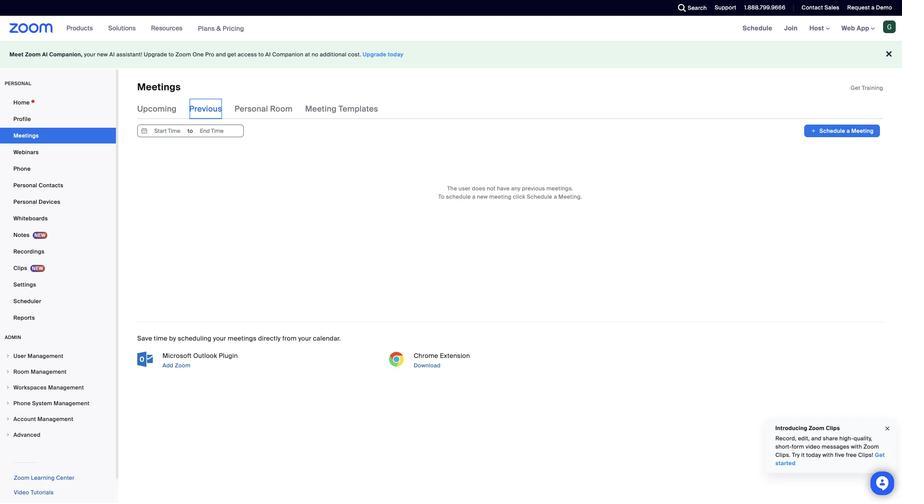 Task type: locate. For each thing, give the bounding box(es) containing it.
2 horizontal spatial ai
[[266, 51, 271, 58]]

1 vertical spatial phone
[[13, 400, 31, 407]]

zoom inside the record, edit, and share high-quality, short-form video messages with zoom clips. try it today with five free clips!
[[864, 444, 880, 451]]

plugin
[[219, 352, 238, 361]]

resources button
[[151, 16, 186, 41]]

personal inside tabs of meeting tab list
[[235, 104, 268, 114]]

meet zoom ai companion, your new ai assistant! upgrade to zoom one pro and get access to ai companion at no additional cost. upgrade today
[[9, 51, 404, 58]]

2 right image from the top
[[6, 402, 10, 406]]

meetings inside personal menu menu
[[13, 132, 39, 139]]

save time by scheduling your meetings directly from your calendar.
[[137, 335, 341, 343]]

system
[[32, 400, 52, 407]]

zoom inside microsoft outlook plugin add zoom
[[175, 363, 191, 370]]

3 right image from the top
[[6, 433, 10, 438]]

microsoft
[[163, 352, 192, 361]]

free
[[847, 452, 858, 459]]

meetings up webinars
[[13, 132, 39, 139]]

get started link
[[776, 452, 886, 467]]

additional
[[320, 51, 347, 58]]

1 horizontal spatial your
[[213, 335, 226, 343]]

phone inside personal menu menu
[[13, 165, 31, 173]]

with up free
[[852, 444, 863, 451]]

0 horizontal spatial clips
[[13, 265, 27, 272]]

plans & pricing
[[198, 24, 244, 33]]

profile picture image
[[884, 21, 897, 33]]

video tutorials link
[[14, 490, 54, 497]]

meeting inside button
[[852, 128, 874, 135]]

personal inside personal contacts "link"
[[13, 182, 37, 189]]

reports
[[13, 315, 35, 322]]

1 horizontal spatial upgrade
[[363, 51, 387, 58]]

1 ai from the left
[[42, 51, 48, 58]]

1 horizontal spatial schedule
[[743, 24, 773, 32]]

1 vertical spatial meeting
[[852, 128, 874, 135]]

0 vertical spatial phone
[[13, 165, 31, 173]]

zoom up clips!
[[864, 444, 880, 451]]

phone up account
[[13, 400, 31, 407]]

get inside get started
[[876, 452, 886, 459]]

1 vertical spatial personal
[[13, 182, 37, 189]]

a down does
[[473, 194, 476, 201]]

management down phone system management menu item
[[37, 416, 73, 423]]

1 right image from the top
[[6, 386, 10, 390]]

2 vertical spatial personal
[[13, 199, 37, 206]]

chrome extension download
[[414, 352, 470, 370]]

scheduler link
[[0, 294, 116, 310]]

workspaces
[[13, 385, 47, 392]]

clips
[[13, 265, 27, 272], [827, 425, 841, 432]]

whiteboards link
[[0, 211, 116, 227]]

whiteboards
[[13, 215, 48, 222]]

solutions
[[108, 24, 136, 32]]

personal menu menu
[[0, 95, 116, 327]]

0 vertical spatial personal
[[235, 104, 268, 114]]

1 vertical spatial room
[[13, 369, 29, 376]]

ai left the companion
[[266, 51, 271, 58]]

management up phone system management menu item
[[48, 385, 84, 392]]

right image inside phone system management menu item
[[6, 402, 10, 406]]

short-
[[776, 444, 792, 451]]

zoom up edit,
[[810, 425, 825, 432]]

right image inside 'workspaces management' menu item
[[6, 386, 10, 390]]

account management
[[13, 416, 73, 423]]

1 right image from the top
[[6, 354, 10, 359]]

banner containing products
[[0, 16, 903, 41]]

upgrade down the product information navigation
[[144, 51, 167, 58]]

zoom
[[25, 51, 41, 58], [176, 51, 191, 58], [175, 363, 191, 370], [810, 425, 825, 432], [864, 444, 880, 451], [14, 475, 29, 482]]

get right clips!
[[876, 452, 886, 459]]

phone down webinars
[[13, 165, 31, 173]]

right image left system
[[6, 402, 10, 406]]

tutorials
[[31, 490, 54, 497]]

1 horizontal spatial room
[[270, 104, 293, 114]]

upgrade right cost. on the left top of the page
[[363, 51, 387, 58]]

edit,
[[799, 435, 811, 443]]

1 upgrade from the left
[[144, 51, 167, 58]]

and inside meet zoom ai companion, footer
[[216, 51, 226, 58]]

pro
[[205, 51, 215, 58]]

clips up share
[[827, 425, 841, 432]]

search
[[688, 4, 707, 11]]

right image left room management
[[6, 370, 10, 375]]

right image inside account management menu item
[[6, 417, 10, 422]]

schedule inside meetings navigation
[[743, 24, 773, 32]]

new
[[97, 51, 108, 58], [477, 194, 488, 201]]

right image
[[6, 386, 10, 390], [6, 402, 10, 406], [6, 417, 10, 422]]

one
[[193, 51, 204, 58]]

0 horizontal spatial and
[[216, 51, 226, 58]]

2 right image from the top
[[6, 370, 10, 375]]

your right from
[[299, 335, 312, 343]]

web app
[[842, 24, 870, 32]]

video
[[14, 490, 29, 497]]

personal contacts
[[13, 182, 63, 189]]

to right access
[[259, 51, 264, 58]]

to button
[[137, 125, 244, 138]]

plans
[[198, 24, 215, 33]]

webinars link
[[0, 144, 116, 160]]

ai left assistant!
[[109, 51, 115, 58]]

a down meetings. on the top right
[[554, 194, 558, 201]]

management for user management
[[28, 353, 63, 360]]

0 vertical spatial right image
[[6, 386, 10, 390]]

today
[[388, 51, 404, 58], [807, 452, 822, 459]]

schedule link
[[737, 16, 779, 41]]

1 vertical spatial get
[[876, 452, 886, 459]]

0 horizontal spatial get
[[851, 84, 861, 92]]

right image inside room management menu item
[[6, 370, 10, 375]]

demo
[[877, 4, 893, 11]]

and
[[216, 51, 226, 58], [812, 435, 822, 443]]

1 horizontal spatial to
[[188, 128, 193, 135]]

2 horizontal spatial your
[[299, 335, 312, 343]]

right image left account
[[6, 417, 10, 422]]

admin
[[5, 335, 21, 341]]

a right add icon
[[847, 128, 851, 135]]

0 horizontal spatial ai
[[42, 51, 48, 58]]

1 horizontal spatial ai
[[109, 51, 115, 58]]

meetings.
[[547, 185, 574, 192]]

to left date range picker end field
[[188, 128, 193, 135]]

schedule down the '1.888.799.9666'
[[743, 24, 773, 32]]

not
[[487, 185, 496, 192]]

1 horizontal spatial meetings
[[137, 81, 181, 93]]

clips up settings
[[13, 265, 27, 272]]

request
[[848, 4, 871, 11]]

0 vertical spatial meetings
[[137, 81, 181, 93]]

1 vertical spatial right image
[[6, 370, 10, 375]]

2 vertical spatial schedule
[[527, 194, 553, 201]]

management inside menu item
[[48, 385, 84, 392]]

1 vertical spatial clips
[[827, 425, 841, 432]]

0 horizontal spatial meeting
[[305, 104, 337, 114]]

personal for personal devices
[[13, 199, 37, 206]]

save
[[137, 335, 152, 343]]

0 horizontal spatial schedule
[[527, 194, 553, 201]]

1 vertical spatial and
[[812, 435, 822, 443]]

zoom up video
[[14, 475, 29, 482]]

management up account management menu item
[[54, 400, 90, 407]]

upcoming
[[137, 104, 177, 114]]

account management menu item
[[0, 412, 116, 427]]

right image for user
[[6, 354, 10, 359]]

right image left 'workspaces'
[[6, 386, 10, 390]]

3 right image from the top
[[6, 417, 10, 422]]

0 horizontal spatial your
[[84, 51, 96, 58]]

tabs of meeting tab list
[[137, 99, 391, 119]]

messages
[[822, 444, 850, 451]]

1 horizontal spatial get
[[876, 452, 886, 459]]

notes
[[13, 232, 30, 239]]

have
[[497, 185, 510, 192]]

1 vertical spatial right image
[[6, 402, 10, 406]]

0 horizontal spatial new
[[97, 51, 108, 58]]

web
[[842, 24, 856, 32]]

get left training
[[851, 84, 861, 92]]

2 phone from the top
[[13, 400, 31, 407]]

get for get training
[[851, 84, 861, 92]]

clips link
[[0, 261, 116, 276]]

schedule a meeting
[[820, 128, 874, 135]]

host
[[810, 24, 827, 32]]

0 vertical spatial today
[[388, 51, 404, 58]]

phone link
[[0, 161, 116, 177]]

0 vertical spatial room
[[270, 104, 293, 114]]

ai left companion,
[[42, 51, 48, 58]]

meeting.
[[559, 194, 583, 201]]

0 vertical spatial get
[[851, 84, 861, 92]]

1 vertical spatial new
[[477, 194, 488, 201]]

and up video
[[812, 435, 822, 443]]

schedule inside button
[[820, 128, 846, 135]]

new left assistant!
[[97, 51, 108, 58]]

get
[[851, 84, 861, 92], [876, 452, 886, 459]]

1 phone from the top
[[13, 165, 31, 173]]

your right companion,
[[84, 51, 96, 58]]

zoom logo image
[[9, 23, 53, 33]]

0 vertical spatial schedule
[[743, 24, 773, 32]]

to down "resources" dropdown button
[[169, 51, 174, 58]]

schedule down previous
[[527, 194, 553, 201]]

1 horizontal spatial new
[[477, 194, 488, 201]]

your up plugin
[[213, 335, 226, 343]]

0 vertical spatial new
[[97, 51, 108, 58]]

video
[[806, 444, 821, 451]]

contact
[[802, 4, 824, 11]]

previous
[[189, 104, 222, 114]]

right image left advanced
[[6, 433, 10, 438]]

schedule
[[446, 194, 471, 201]]

meetings up upcoming
[[137, 81, 181, 93]]

0 horizontal spatial today
[[388, 51, 404, 58]]

0 vertical spatial clips
[[13, 265, 27, 272]]

1 horizontal spatial today
[[807, 452, 822, 459]]

request a demo link
[[842, 0, 903, 16], [848, 4, 893, 11]]

&
[[217, 24, 221, 33]]

right image inside user management menu item
[[6, 354, 10, 359]]

new down does
[[477, 194, 488, 201]]

join
[[785, 24, 798, 32]]

0 vertical spatial and
[[216, 51, 226, 58]]

phone inside menu item
[[13, 400, 31, 407]]

assistant!
[[116, 51, 142, 58]]

2 vertical spatial right image
[[6, 433, 10, 438]]

0 vertical spatial meeting
[[305, 104, 337, 114]]

1 vertical spatial schedule
[[820, 128, 846, 135]]

management up workspaces management
[[31, 369, 67, 376]]

0 horizontal spatial meetings
[[13, 132, 39, 139]]

2 horizontal spatial schedule
[[820, 128, 846, 135]]

0 horizontal spatial room
[[13, 369, 29, 376]]

meet zoom ai companion, footer
[[0, 41, 903, 68]]

plans & pricing link
[[198, 24, 244, 33], [198, 24, 244, 33]]

banner
[[0, 16, 903, 41]]

download
[[414, 363, 441, 370]]

0 horizontal spatial upgrade
[[144, 51, 167, 58]]

personal devices
[[13, 199, 60, 206]]

introducing
[[776, 425, 808, 432]]

personal for personal contacts
[[13, 182, 37, 189]]

zoom down 'microsoft'
[[175, 363, 191, 370]]

recordings link
[[0, 244, 116, 260]]

1 vertical spatial today
[[807, 452, 822, 459]]

right image for room
[[6, 370, 10, 375]]

1 horizontal spatial clips
[[827, 425, 841, 432]]

Date Range Picker Start field
[[149, 125, 186, 137]]

1 horizontal spatial meeting
[[852, 128, 874, 135]]

resources
[[151, 24, 183, 32]]

close image
[[885, 425, 891, 434]]

download link
[[413, 361, 632, 371]]

1 horizontal spatial and
[[812, 435, 822, 443]]

1 horizontal spatial with
[[852, 444, 863, 451]]

1 vertical spatial meetings
[[13, 132, 39, 139]]

schedule right add icon
[[820, 128, 846, 135]]

and left get
[[216, 51, 226, 58]]

0 vertical spatial right image
[[6, 354, 10, 359]]

record,
[[776, 435, 797, 443]]

and inside the record, edit, and share high-quality, short-form video messages with zoom clips. try it today with five free clips!
[[812, 435, 822, 443]]

management up room management
[[28, 353, 63, 360]]

0 horizontal spatial with
[[823, 452, 834, 459]]

with down messages
[[823, 452, 834, 459]]

support
[[715, 4, 737, 11]]

right image left user at the left bottom of page
[[6, 354, 10, 359]]

form
[[792, 444, 805, 451]]

right image
[[6, 354, 10, 359], [6, 370, 10, 375], [6, 433, 10, 438]]

2 vertical spatial right image
[[6, 417, 10, 422]]

your inside meet zoom ai companion, footer
[[84, 51, 96, 58]]



Task type: vqa. For each thing, say whether or not it's contained in the screenshot.
assistant!
yes



Task type: describe. For each thing, give the bounding box(es) containing it.
home
[[13, 99, 30, 106]]

meet
[[9, 51, 24, 58]]

chrome
[[414, 352, 439, 361]]

sales
[[825, 4, 840, 11]]

settings
[[13, 281, 36, 289]]

meeting
[[490, 194, 512, 201]]

companion,
[[49, 51, 83, 58]]

1 vertical spatial with
[[823, 452, 834, 459]]

pricing
[[223, 24, 244, 33]]

0 horizontal spatial to
[[169, 51, 174, 58]]

scheduler
[[13, 298, 41, 305]]

request a demo
[[848, 4, 893, 11]]

extension
[[440, 352, 470, 361]]

clips inside personal menu menu
[[13, 265, 27, 272]]

upgrade today link
[[363, 51, 404, 58]]

2 upgrade from the left
[[363, 51, 387, 58]]

zoom learning center link
[[14, 475, 75, 482]]

any
[[512, 185, 521, 192]]

contacts
[[39, 182, 63, 189]]

try
[[793, 452, 801, 459]]

zoom learning center
[[14, 475, 75, 482]]

outlook
[[193, 352, 217, 361]]

get for get started
[[876, 452, 886, 459]]

schedule inside the user does not have any previous meetings. to schedule a new meeting click schedule a meeting.
[[527, 194, 553, 201]]

the
[[448, 185, 458, 192]]

share
[[824, 435, 839, 443]]

3 ai from the left
[[266, 51, 271, 58]]

admin menu menu
[[0, 349, 116, 444]]

room management menu item
[[0, 365, 116, 380]]

home link
[[0, 95, 116, 111]]

reports link
[[0, 310, 116, 326]]

started
[[776, 460, 796, 467]]

time
[[154, 335, 168, 343]]

workspaces management
[[13, 385, 84, 392]]

meeting inside tab list
[[305, 104, 337, 114]]

webinars
[[13, 149, 39, 156]]

0 vertical spatial with
[[852, 444, 863, 451]]

meetings
[[228, 335, 257, 343]]

meetings link
[[0, 128, 116, 144]]

right image for phone system management
[[6, 402, 10, 406]]

settings link
[[0, 277, 116, 293]]

personal contacts link
[[0, 178, 116, 193]]

right image for workspaces management
[[6, 386, 10, 390]]

1.888.799.9666 button up join
[[739, 0, 788, 16]]

2 ai from the left
[[109, 51, 115, 58]]

user management menu item
[[0, 349, 116, 364]]

2 horizontal spatial to
[[259, 51, 264, 58]]

room management
[[13, 369, 67, 376]]

schedule for schedule a meeting
[[820, 128, 846, 135]]

products button
[[67, 16, 96, 41]]

calendar.
[[313, 335, 341, 343]]

contact sales
[[802, 4, 840, 11]]

room inside menu item
[[13, 369, 29, 376]]

1.888.799.9666 button up schedule link
[[745, 4, 786, 11]]

personal for personal room
[[235, 104, 268, 114]]

advanced menu item
[[0, 428, 116, 443]]

high-
[[840, 435, 854, 443]]

click
[[513, 194, 526, 201]]

1.888.799.9666
[[745, 4, 786, 11]]

to
[[439, 194, 445, 201]]

Date Range Picker End field
[[194, 125, 230, 137]]

learning
[[31, 475, 55, 482]]

scheduling
[[178, 335, 212, 343]]

today inside the record, edit, and share high-quality, short-form video messages with zoom clips. try it today with five free clips!
[[807, 452, 822, 459]]

profile link
[[0, 111, 116, 127]]

host button
[[810, 24, 830, 32]]

by
[[169, 335, 176, 343]]

schedule for schedule
[[743, 24, 773, 32]]

phone for phone
[[13, 165, 31, 173]]

date image
[[140, 125, 149, 137]]

join link
[[779, 16, 804, 41]]

management for workspaces management
[[48, 385, 84, 392]]

no
[[312, 51, 319, 58]]

phone system management
[[13, 400, 90, 407]]

your for new
[[84, 51, 96, 58]]

management for account management
[[37, 416, 73, 423]]

meetings navigation
[[737, 16, 903, 41]]

to inside dropdown button
[[188, 128, 193, 135]]

phone for phone system management
[[13, 400, 31, 407]]

from
[[283, 335, 297, 343]]

a left the demo
[[872, 4, 875, 11]]

video tutorials
[[14, 490, 54, 497]]

today inside meet zoom ai companion, footer
[[388, 51, 404, 58]]

user
[[459, 185, 471, 192]]

notes link
[[0, 227, 116, 243]]

it
[[802, 452, 805, 459]]

workspaces management menu item
[[0, 381, 116, 396]]

product information navigation
[[61, 16, 250, 41]]

phone system management menu item
[[0, 396, 116, 411]]

right image inside advanced menu item
[[6, 433, 10, 438]]

new inside the user does not have any previous meetings. to schedule a new meeting click schedule a meeting.
[[477, 194, 488, 201]]

record, edit, and share high-quality, short-form video messages with zoom clips. try it today with five free clips!
[[776, 435, 880, 459]]

personal devices link
[[0, 194, 116, 210]]

your for meetings
[[213, 335, 226, 343]]

get training link
[[851, 84, 884, 92]]

advanced
[[13, 432, 41, 439]]

a inside the schedule a meeting button
[[847, 128, 851, 135]]

right image for account management
[[6, 417, 10, 422]]

personal
[[5, 81, 31, 87]]

web app button
[[842, 24, 876, 32]]

directly
[[258, 335, 281, 343]]

app
[[857, 24, 870, 32]]

introducing zoom clips
[[776, 425, 841, 432]]

add
[[163, 363, 174, 370]]

quality,
[[854, 435, 873, 443]]

cost.
[[348, 51, 362, 58]]

recordings
[[13, 248, 45, 255]]

account
[[13, 416, 36, 423]]

schedule a meeting button
[[805, 125, 881, 138]]

management for room management
[[31, 369, 67, 376]]

room inside tabs of meeting tab list
[[270, 104, 293, 114]]

zoom left the one
[[176, 51, 191, 58]]

clips!
[[859, 452, 874, 459]]

add image
[[811, 127, 817, 135]]

get started
[[776, 452, 886, 467]]

new inside meet zoom ai companion, footer
[[97, 51, 108, 58]]

companion
[[273, 51, 304, 58]]

zoom right meet
[[25, 51, 41, 58]]

five
[[836, 452, 845, 459]]



